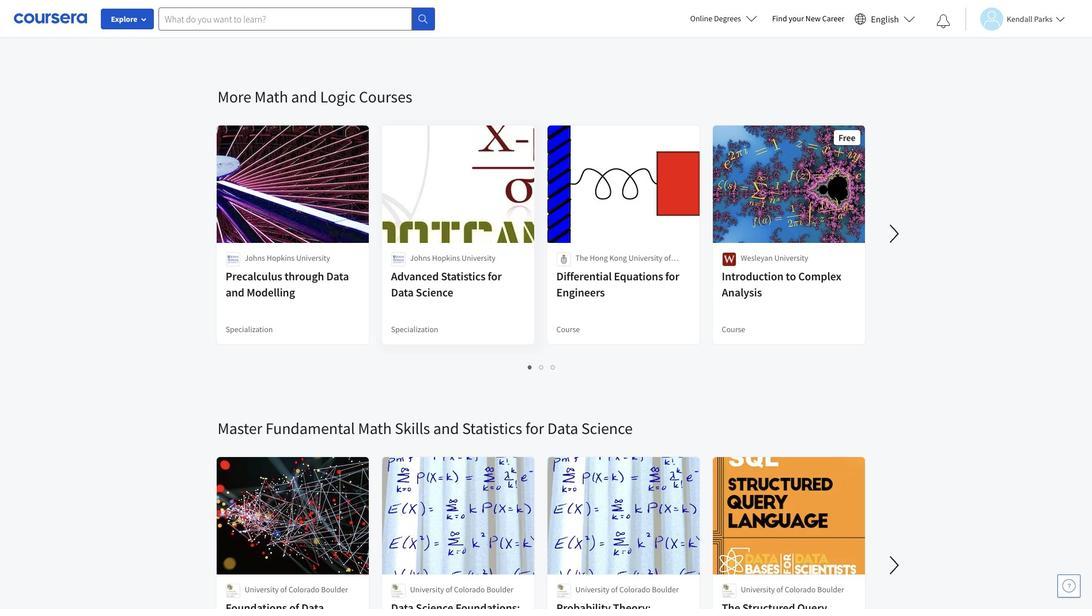 Task type: vqa. For each thing, say whether or not it's contained in the screenshot.
Hopkins for Statistics
yes



Task type: locate. For each thing, give the bounding box(es) containing it.
modelling
[[247, 285, 295, 300]]

and down precalculus
[[226, 285, 244, 300]]

0 vertical spatial math
[[254, 86, 288, 107]]

and right skills
[[433, 418, 459, 439]]

johns up precalculus
[[245, 253, 265, 263]]

2
[[534, 30, 538, 41], [539, 362, 544, 373]]

1 vertical spatial list
[[218, 361, 866, 374]]

1
[[522, 30, 527, 41], [528, 362, 532, 373]]

1 horizontal spatial johns
[[410, 253, 430, 263]]

1 vertical spatial 3 button
[[547, 361, 559, 374]]

1 boulder from the left
[[321, 585, 348, 595]]

1 horizontal spatial university of colorado boulder image
[[722, 584, 736, 599]]

0 horizontal spatial for
[[488, 269, 502, 284]]

1 vertical spatial 2 button
[[536, 361, 547, 374]]

johns hopkins university up the "advanced statistics for data science"
[[410, 253, 496, 263]]

specialization
[[226, 324, 273, 335], [391, 324, 438, 335]]

for for advanced statistics for data science
[[488, 269, 502, 284]]

0 horizontal spatial university of colorado boulder image
[[391, 584, 405, 599]]

math left skills
[[358, 418, 392, 439]]

free
[[839, 132, 855, 143]]

1 course from the left
[[556, 324, 580, 335]]

0 vertical spatial 3
[[545, 30, 550, 41]]

2 johns hopkins university from the left
[[410, 253, 496, 263]]

1 horizontal spatial 2
[[539, 362, 544, 373]]

science
[[575, 265, 601, 275], [416, 285, 453, 300], [581, 418, 633, 439]]

course
[[556, 324, 580, 335], [722, 324, 745, 335]]

1 horizontal spatial data
[[391, 285, 414, 300]]

1 university of colorado boulder from the left
[[245, 585, 348, 595]]

technology
[[618, 265, 657, 275]]

show notifications image
[[936, 14, 950, 28]]

0 vertical spatial 1
[[522, 30, 527, 41]]

next slide image
[[880, 220, 908, 248]]

0 horizontal spatial johns hopkins university
[[245, 253, 330, 263]]

master
[[218, 418, 262, 439]]

4 colorado from the left
[[785, 585, 816, 595]]

johns hopkins university up through
[[245, 253, 330, 263]]

fundamental
[[265, 418, 355, 439]]

course for introduction to complex analysis
[[722, 324, 745, 335]]

for inside the "advanced statistics for data science"
[[488, 269, 502, 284]]

1 johns hopkins university from the left
[[245, 253, 330, 263]]

1 johns from the left
[[245, 253, 265, 263]]

hopkins for through
[[267, 253, 295, 263]]

university of colorado boulder
[[245, 585, 348, 595], [410, 585, 513, 595], [575, 585, 679, 595], [741, 585, 844, 595]]

hopkins up the "advanced statistics for data science"
[[432, 253, 460, 263]]

1 vertical spatial 2
[[539, 362, 544, 373]]

hopkins up the precalculus through data and modelling at the top left
[[267, 253, 295, 263]]

2 vertical spatial data
[[547, 418, 578, 439]]

and down kong
[[603, 265, 616, 275]]

1 horizontal spatial johns hopkins university
[[410, 253, 496, 263]]

2 horizontal spatial for
[[665, 269, 679, 284]]

english button
[[850, 0, 920, 37]]

kendall
[[1007, 14, 1032, 24]]

science inside the "advanced statistics for data science"
[[416, 285, 453, 300]]

2 vertical spatial science
[[581, 418, 633, 439]]

1 list from the top
[[218, 29, 866, 42]]

0 vertical spatial list
[[218, 29, 866, 42]]

2 horizontal spatial data
[[547, 418, 578, 439]]

university of colorado boulder image for 4th university of colorado boulder link from right
[[226, 584, 240, 599]]

precalculus
[[226, 269, 282, 284]]

statistics inside 'element'
[[462, 418, 522, 439]]

and inside 'element'
[[433, 418, 459, 439]]

johns
[[245, 253, 265, 263], [410, 253, 430, 263]]

statistics
[[441, 269, 485, 284], [462, 418, 522, 439]]

list
[[218, 29, 866, 42], [218, 361, 866, 374]]

1 horizontal spatial course
[[722, 324, 745, 335]]

2 johns from the left
[[410, 253, 430, 263]]

0 horizontal spatial johns
[[245, 253, 265, 263]]

0 vertical spatial data
[[326, 269, 349, 284]]

your
[[789, 13, 804, 24]]

1 horizontal spatial 3
[[551, 362, 556, 373]]

1 horizontal spatial math
[[358, 418, 392, 439]]

math
[[254, 86, 288, 107], [358, 418, 392, 439]]

equations
[[614, 269, 663, 284]]

specialization down modelling
[[226, 324, 273, 335]]

wesleyan
[[741, 253, 773, 263]]

3
[[545, 30, 550, 41], [551, 362, 556, 373]]

1 button for 3 button inside more math and logic courses carousel element
[[524, 361, 536, 374]]

university of colorado boulder image for 2nd university of colorado boulder link
[[391, 584, 405, 599]]

specialization down advanced
[[391, 324, 438, 335]]

2 university of colorado boulder image from the left
[[722, 584, 736, 599]]

1 vertical spatial science
[[416, 285, 453, 300]]

0 horizontal spatial university of colorado boulder image
[[226, 584, 240, 599]]

1 horizontal spatial 1
[[528, 362, 532, 373]]

0 vertical spatial statistics
[[441, 269, 485, 284]]

1 button
[[519, 29, 530, 42], [524, 361, 536, 374]]

introduction
[[722, 269, 784, 284]]

johns hopkins university image
[[391, 252, 405, 267]]

2 university of colorado boulder image from the left
[[556, 584, 571, 599]]

university of colorado boulder link
[[215, 456, 370, 610], [381, 456, 535, 610], [546, 456, 700, 610], [711, 456, 866, 610]]

1 vertical spatial 1 button
[[524, 361, 536, 374]]

differential equations for engineers
[[556, 269, 679, 300]]

for
[[488, 269, 502, 284], [665, 269, 679, 284], [525, 418, 544, 439]]

university of colorado boulder image
[[391, 584, 405, 599], [722, 584, 736, 599]]

0 horizontal spatial hopkins
[[267, 253, 295, 263]]

1 horizontal spatial specialization
[[391, 324, 438, 335]]

2 list from the top
[[218, 361, 866, 374]]

1 university of colorado boulder image from the left
[[391, 584, 405, 599]]

2 colorado from the left
[[454, 585, 485, 595]]

analysis
[[722, 285, 762, 300]]

course down engineers at the top of the page
[[556, 324, 580, 335]]

1 vertical spatial statistics
[[462, 418, 522, 439]]

1 horizontal spatial for
[[525, 418, 544, 439]]

and inside the 'the hong kong university of science and technology'
[[603, 265, 616, 275]]

1 vertical spatial 3
[[551, 362, 556, 373]]

colorado
[[289, 585, 319, 595], [454, 585, 485, 595], [619, 585, 650, 595], [785, 585, 816, 595]]

math inside 'element'
[[358, 418, 392, 439]]

1 vertical spatial 1
[[528, 362, 532, 373]]

and
[[291, 86, 317, 107], [603, 265, 616, 275], [226, 285, 244, 300], [433, 418, 459, 439]]

of
[[664, 253, 671, 263], [280, 585, 287, 595], [446, 585, 452, 595], [611, 585, 618, 595], [776, 585, 783, 595]]

data
[[326, 269, 349, 284], [391, 285, 414, 300], [547, 418, 578, 439]]

course for differential equations for engineers
[[556, 324, 580, 335]]

johns up advanced
[[410, 253, 430, 263]]

1 vertical spatial data
[[391, 285, 414, 300]]

1 vertical spatial math
[[358, 418, 392, 439]]

find
[[772, 13, 787, 24]]

1 hopkins from the left
[[267, 253, 295, 263]]

0 horizontal spatial course
[[556, 324, 580, 335]]

0 vertical spatial science
[[575, 265, 601, 275]]

2 button inside more math and logic courses carousel element
[[536, 361, 547, 374]]

for inside differential equations for engineers
[[665, 269, 679, 284]]

0 horizontal spatial specialization
[[226, 324, 273, 335]]

university of colorado boulder image
[[226, 584, 240, 599], [556, 584, 571, 599]]

4 university of colorado boulder from the left
[[741, 585, 844, 595]]

english
[[871, 13, 899, 24]]

0 vertical spatial 2 button
[[530, 29, 542, 42]]

4
[[557, 30, 561, 41]]

0 horizontal spatial 2
[[534, 30, 538, 41]]

university of colorado boulder image for 3rd university of colorado boulder link from the left
[[556, 584, 571, 599]]

2 course from the left
[[722, 324, 745, 335]]

0 horizontal spatial 1
[[522, 30, 527, 41]]

2 button for 1 button for first list from the top 3 button
[[530, 29, 542, 42]]

kendall parks
[[1007, 14, 1053, 24]]

online degrees
[[690, 13, 741, 24]]

explore
[[111, 14, 137, 24]]

logic
[[320, 86, 356, 107]]

1 horizontal spatial hopkins
[[432, 253, 460, 263]]

2 button
[[530, 29, 542, 42], [536, 361, 547, 374]]

2 hopkins from the left
[[432, 253, 460, 263]]

1 university of colorado boulder image from the left
[[226, 584, 240, 599]]

university
[[296, 253, 330, 263], [462, 253, 496, 263], [629, 253, 663, 263], [774, 253, 808, 263], [245, 585, 279, 595], [410, 585, 444, 595], [575, 585, 609, 595], [741, 585, 775, 595]]

0 horizontal spatial data
[[326, 269, 349, 284]]

3 button
[[542, 29, 553, 42], [547, 361, 559, 374]]

hopkins
[[267, 253, 295, 263], [432, 253, 460, 263]]

1 inside more math and logic courses carousel element
[[528, 362, 532, 373]]

0 vertical spatial 1 button
[[519, 29, 530, 42]]

3 button inside more math and logic courses carousel element
[[547, 361, 559, 374]]

1 specialization from the left
[[226, 324, 273, 335]]

university inside the 'the hong kong university of science and technology'
[[629, 253, 663, 263]]

boulder
[[321, 585, 348, 595], [486, 585, 513, 595], [652, 585, 679, 595], [817, 585, 844, 595]]

1 horizontal spatial university of colorado boulder image
[[556, 584, 571, 599]]

math right more
[[254, 86, 288, 107]]

course down analysis
[[722, 324, 745, 335]]

online degrees button
[[681, 6, 766, 31]]

johns hopkins university
[[245, 253, 330, 263], [410, 253, 496, 263]]

2 specialization from the left
[[391, 324, 438, 335]]

None search field
[[158, 7, 435, 30]]

courses
[[359, 86, 412, 107]]

4 button
[[553, 29, 565, 42]]

0 vertical spatial 3 button
[[542, 29, 553, 42]]



Task type: describe. For each thing, give the bounding box(es) containing it.
1 university of colorado boulder link from the left
[[215, 456, 370, 610]]

What do you want to learn? text field
[[158, 7, 412, 30]]

3 colorado from the left
[[619, 585, 650, 595]]

statistics inside the "advanced statistics for data science"
[[441, 269, 485, 284]]

career
[[822, 13, 844, 24]]

3 university of colorado boulder link from the left
[[546, 456, 700, 610]]

new
[[806, 13, 821, 24]]

explore button
[[101, 9, 154, 29]]

4 university of colorado boulder link from the left
[[711, 456, 866, 610]]

johns hopkins university for through
[[245, 253, 330, 263]]

advanced
[[391, 269, 439, 284]]

complex
[[798, 269, 841, 284]]

introduction to complex analysis
[[722, 269, 841, 300]]

0 vertical spatial 2
[[534, 30, 538, 41]]

kong
[[609, 253, 627, 263]]

of inside the 'the hong kong university of science and technology'
[[664, 253, 671, 263]]

3 boulder from the left
[[652, 585, 679, 595]]

2 button for 1 button corresponding to 3 button inside more math and logic courses carousel element
[[536, 361, 547, 374]]

more math and logic courses carousel element
[[212, 52, 1092, 384]]

through
[[284, 269, 324, 284]]

science inside 'element'
[[581, 418, 633, 439]]

2 boulder from the left
[[486, 585, 513, 595]]

johns hopkins university image
[[226, 252, 240, 267]]

1 colorado from the left
[[289, 585, 319, 595]]

3 button for list inside the more math and logic courses carousel element
[[547, 361, 559, 374]]

specialization for modelling
[[226, 324, 273, 335]]

for for differential equations for engineers
[[665, 269, 679, 284]]

differential
[[556, 269, 612, 284]]

hong
[[590, 253, 608, 263]]

find your new career
[[772, 13, 844, 24]]

engineers
[[556, 285, 605, 300]]

master fundamental math skills and statistics for data science carousel element
[[212, 384, 1092, 610]]

0 horizontal spatial math
[[254, 86, 288, 107]]

kendall parks button
[[965, 7, 1065, 30]]

hopkins for statistics
[[432, 253, 460, 263]]

and left logic
[[291, 86, 317, 107]]

johns for precalculus
[[245, 253, 265, 263]]

johns hopkins university for statistics
[[410, 253, 496, 263]]

and inside the precalculus through data and modelling
[[226, 285, 244, 300]]

parks
[[1034, 14, 1053, 24]]

1 button for first list from the top 3 button
[[519, 29, 530, 42]]

the hong kong university of science and technology
[[575, 253, 671, 275]]

science inside the 'the hong kong university of science and technology'
[[575, 265, 601, 275]]

the
[[575, 253, 588, 263]]

master fundamental math skills and statistics for data science
[[218, 418, 633, 439]]

2 university of colorado boulder link from the left
[[381, 456, 535, 610]]

the hong kong university of science and technology image
[[556, 252, 571, 267]]

3 inside more math and logic courses carousel element
[[551, 362, 556, 373]]

university of colorado boulder image for first university of colorado boulder link from right
[[722, 584, 736, 599]]

more
[[218, 86, 251, 107]]

specialization for science
[[391, 324, 438, 335]]

advanced statistics for data science
[[391, 269, 502, 300]]

4 boulder from the left
[[817, 585, 844, 595]]

skills
[[395, 418, 430, 439]]

3 university of colorado boulder from the left
[[575, 585, 679, 595]]

2 university of colorado boulder from the left
[[410, 585, 513, 595]]

list inside more math and logic courses carousel element
[[218, 361, 866, 374]]

precalculus through data and modelling
[[226, 269, 349, 300]]

wesleyan university
[[741, 253, 808, 263]]

next slide image
[[880, 552, 908, 580]]

data inside the precalculus through data and modelling
[[326, 269, 349, 284]]

online
[[690, 13, 712, 24]]

3 button for first list from the top
[[542, 29, 553, 42]]

find your new career link
[[766, 12, 850, 26]]

wesleyan university image
[[722, 252, 736, 267]]

coursera image
[[14, 9, 87, 28]]

data inside the "advanced statistics for data science"
[[391, 285, 414, 300]]

johns for advanced
[[410, 253, 430, 263]]

for inside 'element'
[[525, 418, 544, 439]]

degrees
[[714, 13, 741, 24]]

help center image
[[1062, 580, 1076, 594]]

to
[[786, 269, 796, 284]]

2 inside more math and logic courses carousel element
[[539, 362, 544, 373]]

0 horizontal spatial 3
[[545, 30, 550, 41]]

data inside 'element'
[[547, 418, 578, 439]]

more math and logic courses
[[218, 86, 412, 107]]



